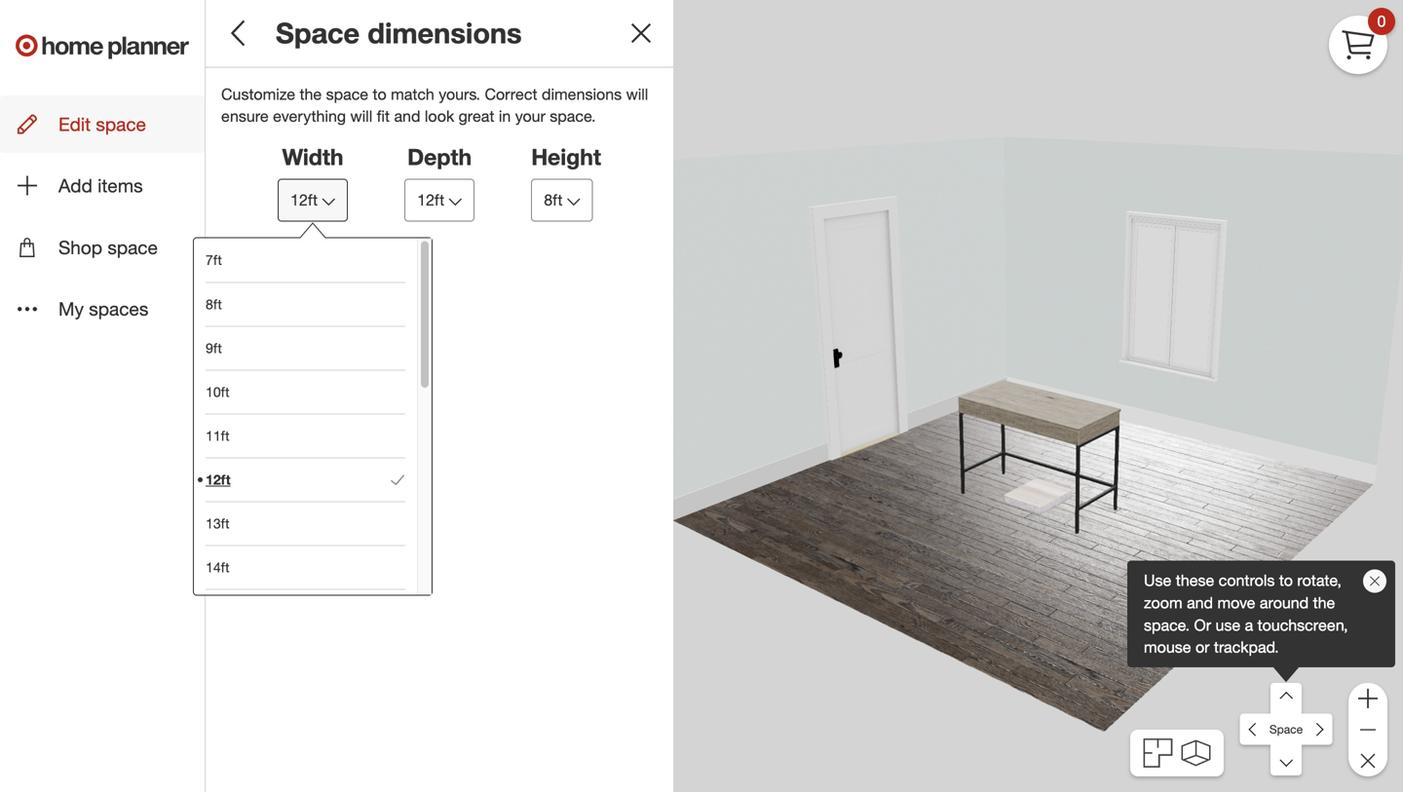 Task type: locate. For each thing, give the bounding box(es) containing it.
12ft for first 12ft dropdown button from right
[[417, 191, 444, 210]]

1 vertical spatial 8ft
[[206, 296, 222, 313]]

12ft down current space depth element
[[417, 191, 444, 210]]

12ft button down current space depth element
[[404, 179, 475, 222]]

0 horizontal spatial and
[[394, 107, 420, 126]]

pan camera right 30° image
[[1302, 714, 1333, 745]]

0 horizontal spatial space.
[[550, 107, 596, 126]]

0 vertical spatial the
[[300, 85, 322, 104]]

space. inside use these controls to rotate, zoom and move around the space. or use a touchscreen, mouse or trackpad.
[[1144, 616, 1190, 635]]

1 horizontal spatial to
[[1279, 571, 1293, 590]]

0 horizontal spatial space
[[276, 16, 360, 50]]

my spaces
[[58, 298, 148, 320]]

home planner landing page image
[[16, 16, 189, 78]]

space for space dimensions
[[276, 16, 360, 50]]

1 horizontal spatial space.
[[1144, 616, 1190, 635]]

current space depth element
[[404, 143, 475, 171]]

12ft down the current space width element
[[290, 191, 318, 210]]

the down rotate,
[[1313, 593, 1335, 612]]

1 vertical spatial dimensions
[[542, 85, 622, 104]]

space right 'shop'
[[107, 236, 158, 258]]

0 vertical spatial space
[[326, 85, 368, 104]]

to for controls
[[1279, 571, 1293, 590]]

space inside button
[[107, 236, 158, 258]]

11ft link
[[206, 414, 405, 458]]

14ft
[[206, 559, 230, 576]]

9ft link
[[206, 326, 405, 370]]

use
[[1144, 571, 1171, 590]]

controls
[[1219, 571, 1275, 590]]

13ft link
[[206, 501, 405, 545]]

0 vertical spatial dimensions
[[368, 16, 522, 50]]

1 vertical spatial space
[[96, 113, 146, 135]]

edit
[[58, 113, 91, 135]]

dimensions up your on the left
[[542, 85, 622, 104]]

width
[[282, 143, 344, 170]]

to
[[373, 85, 387, 104], [1279, 571, 1293, 590]]

space right edit
[[96, 113, 146, 135]]

12ft button down the current space width element
[[278, 179, 348, 222]]

tilt camera down 30° image
[[1271, 745, 1302, 776]]

12ft
[[290, 191, 318, 210], [417, 191, 444, 210], [206, 471, 231, 488]]

trackpad.
[[1214, 638, 1279, 657]]

and down 'match'
[[394, 107, 420, 126]]

9ft
[[206, 340, 222, 357]]

use these controls to rotate, zoom and move around the space. or use a touchscreen, mouse or trackpad.
[[1144, 571, 1348, 657]]

2 vertical spatial space
[[107, 236, 158, 258]]

move
[[1217, 593, 1255, 612]]

front view button icon image
[[1182, 740, 1211, 766]]

1 horizontal spatial 8ft
[[544, 191, 563, 210]]

space
[[326, 85, 368, 104], [96, 113, 146, 135], [107, 236, 158, 258]]

customize
[[221, 85, 295, 104]]

look
[[425, 107, 454, 126]]

the inside customize the space to match yours. correct dimensions will ensure everything will fit and look great in your space.
[[300, 85, 322, 104]]

8ft down current space height element
[[544, 191, 563, 210]]

1 12ft button from the left
[[278, 179, 348, 222]]

rotate,
[[1297, 571, 1341, 590]]

the inside use these controls to rotate, zoom and move around the space. or use a touchscreen, mouse or trackpad.
[[1313, 593, 1335, 612]]

0 button
[[1329, 8, 1395, 74]]

2 12ft button from the left
[[404, 179, 475, 222]]

space.
[[550, 107, 596, 126], [1144, 616, 1190, 635]]

to up around
[[1279, 571, 1293, 590]]

in
[[499, 107, 511, 126]]

yours.
[[439, 85, 480, 104]]

0 vertical spatial space.
[[550, 107, 596, 126]]

and
[[394, 107, 420, 126], [1187, 593, 1213, 612]]

to inside customize the space to match yours. correct dimensions will ensure everything will fit and look great in your space.
[[373, 85, 387, 104]]

dimensions up yours. on the left top
[[368, 16, 522, 50]]

or
[[1194, 616, 1211, 635]]

space inside button
[[96, 113, 146, 135]]

add items
[[58, 175, 143, 197]]

edit space
[[58, 113, 146, 135]]

match
[[391, 85, 434, 104]]

the
[[300, 85, 322, 104], [1313, 593, 1335, 612]]

1 vertical spatial space.
[[1144, 616, 1190, 635]]

8ft
[[544, 191, 563, 210], [206, 296, 222, 313]]

0 horizontal spatial dimensions
[[368, 16, 522, 50]]

will
[[626, 85, 648, 104], [350, 107, 372, 126]]

0 horizontal spatial 8ft
[[206, 296, 222, 313]]

space down tilt camera up 30° image
[[1269, 722, 1303, 737]]

0
[[1377, 12, 1386, 31]]

my
[[58, 298, 84, 320]]

1 vertical spatial and
[[1187, 593, 1213, 612]]

0 horizontal spatial will
[[350, 107, 372, 126]]

0 vertical spatial to
[[373, 85, 387, 104]]

8ft up 9ft
[[206, 296, 222, 313]]

spaces
[[89, 298, 148, 320]]

use
[[1215, 616, 1241, 635]]

0 vertical spatial will
[[626, 85, 648, 104]]

space inside customize the space to match yours. correct dimensions will ensure everything will fit and look great in your space.
[[326, 85, 368, 104]]

shop space
[[58, 236, 158, 258]]

0 vertical spatial and
[[394, 107, 420, 126]]

the up 'everything'
[[300, 85, 322, 104]]

1 horizontal spatial space
[[1269, 722, 1303, 737]]

space
[[276, 16, 360, 50], [1269, 722, 1303, 737]]

2 horizontal spatial 12ft
[[417, 191, 444, 210]]

0 horizontal spatial 12ft button
[[278, 179, 348, 222]]

8ft inside dropdown button
[[544, 191, 563, 210]]

0 horizontal spatial the
[[300, 85, 322, 104]]

0 horizontal spatial to
[[373, 85, 387, 104]]

space. up mouse
[[1144, 616, 1190, 635]]

1 horizontal spatial and
[[1187, 593, 1213, 612]]

to inside use these controls to rotate, zoom and move around the space. or use a touchscreen, mouse or trackpad.
[[1279, 571, 1293, 590]]

pan camera left 30° image
[[1240, 714, 1271, 745]]

and up the or
[[1187, 593, 1213, 612]]

to up fit
[[373, 85, 387, 104]]

0 horizontal spatial 12ft
[[206, 471, 231, 488]]

dimensions
[[368, 16, 522, 50], [542, 85, 622, 104]]

1 horizontal spatial will
[[626, 85, 648, 104]]

12ft down 11ft
[[206, 471, 231, 488]]

a
[[1245, 616, 1253, 635]]

12ft button
[[278, 179, 348, 222], [404, 179, 475, 222]]

1 vertical spatial to
[[1279, 571, 1293, 590]]

7ft link
[[206, 238, 405, 282]]

0 vertical spatial space
[[276, 16, 360, 50]]

1 vertical spatial space
[[1269, 722, 1303, 737]]

1 horizontal spatial the
[[1313, 593, 1335, 612]]

space. up height
[[550, 107, 596, 126]]

use these controls to rotate, zoom and move around the space. or use a touchscreen, mouse or trackpad. tooltip
[[1127, 561, 1395, 667]]

fit
[[377, 107, 390, 126]]

1 horizontal spatial dimensions
[[542, 85, 622, 104]]

space up 'everything'
[[276, 16, 360, 50]]

1 horizontal spatial 12ft button
[[404, 179, 475, 222]]

1 vertical spatial will
[[350, 107, 372, 126]]

0 vertical spatial 8ft
[[544, 191, 563, 210]]

8ft button
[[531, 179, 593, 222]]

space up 'everything'
[[326, 85, 368, 104]]

8ft for 8ft link
[[206, 296, 222, 313]]

12ft link
[[206, 458, 405, 501]]

1 horizontal spatial 12ft
[[290, 191, 318, 210]]

1 vertical spatial the
[[1313, 593, 1335, 612]]



Task type: vqa. For each thing, say whether or not it's contained in the screenshot.
the left 8
no



Task type: describe. For each thing, give the bounding box(es) containing it.
12ft for 1st 12ft dropdown button from the left
[[290, 191, 318, 210]]

add
[[58, 175, 92, 197]]

edit space button
[[0, 95, 205, 153]]

8ft link
[[206, 282, 405, 326]]

to for space
[[373, 85, 387, 104]]

your
[[515, 107, 545, 126]]

depth
[[407, 143, 472, 170]]

ensure
[[221, 107, 269, 126]]

space for space
[[1269, 722, 1303, 737]]

customize the space to match yours. correct dimensions will ensure everything will fit and look great in your space.
[[221, 85, 648, 126]]

space for edit space
[[96, 113, 146, 135]]

space for shop space
[[107, 236, 158, 258]]

space. inside customize the space to match yours. correct dimensions will ensure everything will fit and look great in your space.
[[550, 107, 596, 126]]

current space height element
[[531, 143, 601, 171]]

these
[[1176, 571, 1214, 590]]

my spaces button
[[0, 280, 205, 338]]

12ft for the 12ft link
[[206, 471, 231, 488]]

around
[[1260, 593, 1309, 612]]

mouse
[[1144, 638, 1191, 657]]

14ft link
[[206, 545, 405, 589]]

current space width element
[[278, 143, 348, 171]]

13ft
[[206, 515, 230, 532]]

great
[[459, 107, 494, 126]]

height
[[531, 143, 601, 170]]

shop space button
[[0, 219, 205, 276]]

correct
[[485, 85, 537, 104]]

dimensions inside customize the space to match yours. correct dimensions will ensure everything will fit and look great in your space.
[[542, 85, 622, 104]]

top view button icon image
[[1143, 739, 1172, 768]]

everything
[[273, 107, 346, 126]]

8ft for the 8ft dropdown button
[[544, 191, 563, 210]]

and inside customize the space to match yours. correct dimensions will ensure everything will fit and look great in your space.
[[394, 107, 420, 126]]

items
[[98, 175, 143, 197]]

shop
[[58, 236, 102, 258]]

and inside use these controls to rotate, zoom and move around the space. or use a touchscreen, mouse or trackpad.
[[1187, 593, 1213, 612]]

add items button
[[0, 157, 205, 215]]

or
[[1195, 638, 1210, 657]]

tilt camera up 30° image
[[1271, 683, 1302, 714]]

11ft
[[206, 427, 230, 444]]

7ft
[[206, 252, 222, 269]]

touchscreen,
[[1258, 616, 1348, 635]]

10ft
[[206, 384, 230, 401]]

space dimensions
[[276, 16, 522, 50]]

zoom
[[1144, 593, 1182, 612]]

10ft link
[[206, 370, 405, 414]]



